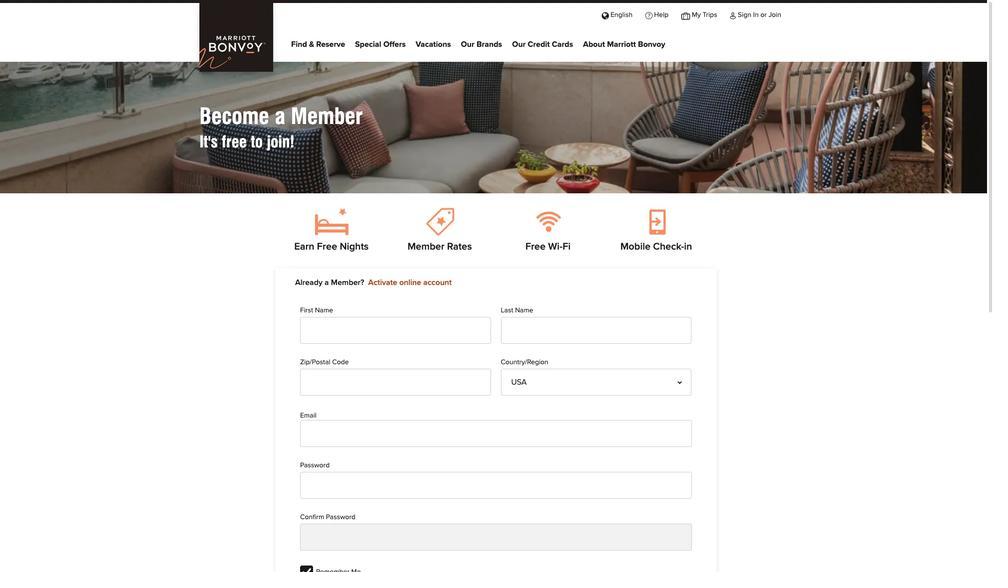 Task type: describe. For each thing, give the bounding box(es) containing it.
member inside become a member it's free to join!
[[291, 103, 363, 129]]

password
[[300, 462, 330, 469]]

mobile check-in
[[621, 242, 692, 252]]

a for become
[[275, 103, 285, 129]]

special
[[355, 40, 381, 48]]

bonvoy
[[638, 40, 666, 48]]

First Name text field
[[300, 317, 491, 344]]

activate online account link
[[368, 279, 452, 287]]

Confirm password password field
[[300, 524, 692, 551]]

password
[[326, 514, 356, 521]]

check-
[[653, 242, 684, 252]]

help
[[654, 11, 669, 18]]

in
[[684, 242, 692, 252]]

1 free from the left
[[317, 242, 337, 252]]

sign in or join
[[738, 11, 782, 18]]

mobile
[[621, 242, 651, 252]]

cards
[[552, 40, 573, 48]]

our brands link
[[461, 37, 502, 52]]

nights
[[340, 242, 369, 252]]

find
[[291, 40, 307, 48]]

special offers link
[[355, 37, 406, 52]]

1 vertical spatial member
[[408, 242, 445, 252]]

become a member it's free to join!
[[200, 103, 363, 152]]

confirm password
[[300, 514, 356, 521]]

find & reserve link
[[291, 37, 345, 52]]

trips
[[703, 11, 718, 18]]

sign in or join link
[[724, 3, 788, 26]]

or
[[761, 11, 767, 18]]

first name
[[300, 307, 333, 314]]

name for last name
[[515, 307, 533, 314]]

english link
[[596, 3, 639, 26]]

zip/postal
[[300, 359, 331, 366]]

Last Name text field
[[501, 317, 692, 344]]

already
[[295, 279, 323, 287]]

vacations
[[416, 40, 451, 48]]

about marriott bonvoy link
[[583, 37, 666, 52]]

first
[[300, 307, 313, 314]]

executive premiere suite balcony at the grosvenor house, luxury collection hotel, dubai image
[[0, 0, 988, 292]]

activate
[[368, 279, 397, 287]]

help link
[[639, 3, 675, 26]]

our credit cards
[[512, 40, 573, 48]]

become
[[200, 103, 269, 129]]

free wi-fi
[[526, 242, 571, 252]]

offers
[[383, 40, 406, 48]]

brands
[[477, 40, 502, 48]]

Password password field
[[300, 472, 692, 499]]



Task type: vqa. For each thing, say whether or not it's contained in the screenshot.
earn free nights
yes



Task type: locate. For each thing, give the bounding box(es) containing it.
&
[[309, 40, 314, 48]]

join!
[[267, 132, 295, 152]]

our
[[461, 40, 475, 48], [512, 40, 526, 48]]

member?
[[331, 279, 364, 287]]

our left brands
[[461, 40, 475, 48]]

already a member? activate online account
[[295, 279, 452, 287]]

online
[[400, 279, 421, 287]]

1 horizontal spatial a
[[325, 279, 329, 287]]

a right already
[[325, 279, 329, 287]]

name for first name
[[315, 307, 333, 314]]

name
[[315, 307, 333, 314], [515, 307, 533, 314]]

email
[[300, 413, 317, 420]]

Zip/Postal code text field
[[300, 369, 491, 396]]

code
[[332, 359, 349, 366]]

0 horizontal spatial free
[[317, 242, 337, 252]]

Email text field
[[300, 420, 692, 447]]

a
[[275, 103, 285, 129], [325, 279, 329, 287]]

globe image
[[602, 11, 609, 18]]

account image
[[730, 11, 736, 18]]

2 name from the left
[[515, 307, 533, 314]]

free right 'earn'
[[317, 242, 337, 252]]

0 horizontal spatial our
[[461, 40, 475, 48]]

in
[[754, 11, 759, 18]]

free
[[317, 242, 337, 252], [526, 242, 546, 252]]

free
[[222, 132, 247, 152]]

our credit cards link
[[512, 37, 573, 52]]

it's
[[200, 132, 218, 152]]

usa
[[512, 379, 527, 387]]

my trips link
[[675, 3, 724, 26]]

name right first
[[315, 307, 333, 314]]

2 our from the left
[[512, 40, 526, 48]]

fi
[[563, 242, 571, 252]]

our for our brands
[[461, 40, 475, 48]]

help image
[[646, 11, 653, 18]]

find & reserve
[[291, 40, 345, 48]]

name right "last"
[[515, 307, 533, 314]]

zip/postal code
[[300, 359, 349, 366]]

marriott
[[607, 40, 636, 48]]

wi-
[[548, 242, 563, 252]]

about
[[583, 40, 605, 48]]

my
[[692, 11, 701, 18]]

last
[[501, 307, 513, 314]]

free left wi-
[[526, 242, 546, 252]]

about marriott bonvoy
[[583, 40, 666, 48]]

1 horizontal spatial our
[[512, 40, 526, 48]]

suitcase image
[[682, 11, 690, 18]]

1 horizontal spatial free
[[526, 242, 546, 252]]

0 vertical spatial member
[[291, 103, 363, 129]]

member
[[291, 103, 363, 129], [408, 242, 445, 252]]

reserve
[[316, 40, 345, 48]]

earn
[[294, 242, 315, 252]]

1 name from the left
[[315, 307, 333, 314]]

1 our from the left
[[461, 40, 475, 48]]

to
[[251, 132, 263, 152]]

2 free from the left
[[526, 242, 546, 252]]

country/region
[[501, 359, 549, 366]]

a inside become a member it's free to join!
[[275, 103, 285, 129]]

english
[[611, 11, 633, 18]]

0 vertical spatial a
[[275, 103, 285, 129]]

our left credit
[[512, 40, 526, 48]]

join
[[769, 11, 782, 18]]

our brands
[[461, 40, 502, 48]]

0 horizontal spatial a
[[275, 103, 285, 129]]

credit
[[528, 40, 550, 48]]

a up join!
[[275, 103, 285, 129]]

vacations link
[[416, 37, 451, 52]]

my trips
[[692, 11, 718, 18]]

special offers
[[355, 40, 406, 48]]

0 horizontal spatial member
[[291, 103, 363, 129]]

1 horizontal spatial member
[[408, 242, 445, 252]]

confirm
[[300, 514, 324, 521]]

account
[[423, 279, 452, 287]]

1 horizontal spatial name
[[515, 307, 533, 314]]

our for our credit cards
[[512, 40, 526, 48]]

1 vertical spatial a
[[325, 279, 329, 287]]

sign
[[738, 11, 752, 18]]

rates
[[447, 242, 472, 252]]

last name
[[501, 307, 533, 314]]

member rates
[[408, 242, 472, 252]]

earn free nights
[[294, 242, 369, 252]]

a for already
[[325, 279, 329, 287]]

0 horizontal spatial name
[[315, 307, 333, 314]]



